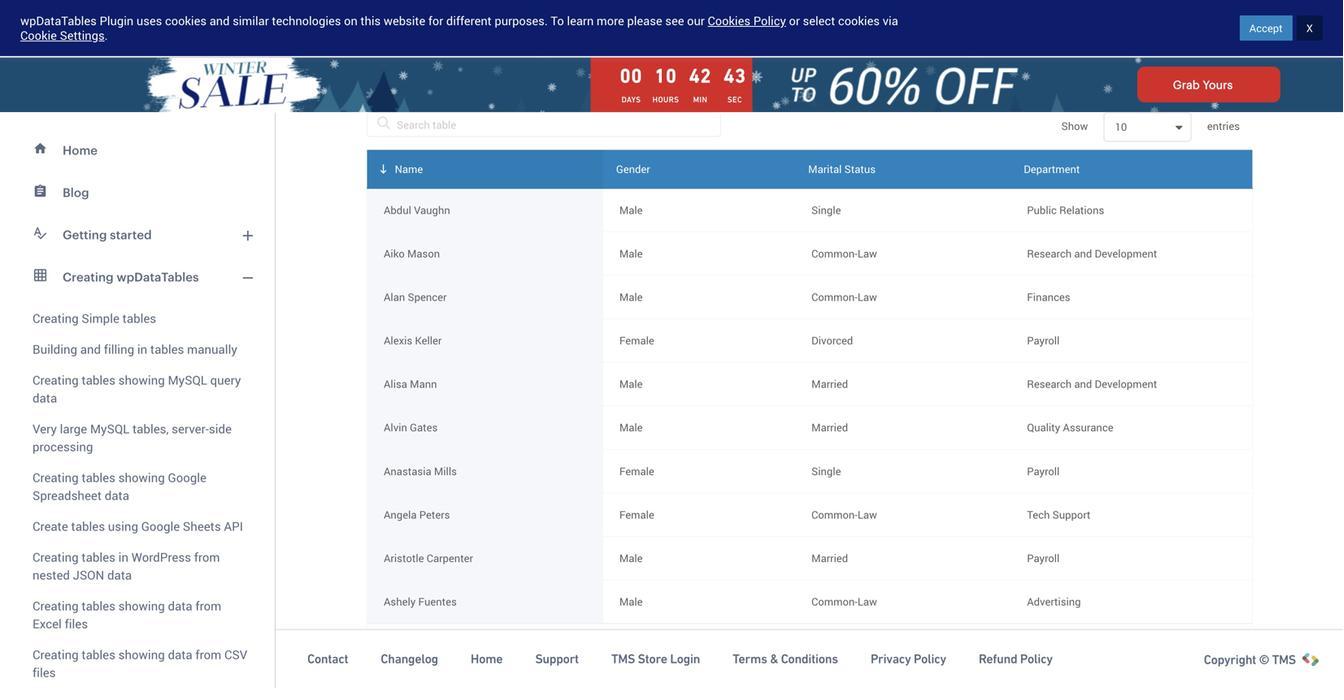 Task type: describe. For each thing, give the bounding box(es) containing it.
go
[[539, 24, 553, 37]]

cookie settings button
[[20, 27, 105, 43]]

aiko mason
[[384, 246, 440, 261]]

creating wpdatatables
[[63, 270, 199, 284]]

development for married
[[1095, 377, 1157, 392]]

2 selected from the left
[[1081, 640, 1121, 655]]

table
[[430, 24, 458, 37]]

mason
[[407, 246, 440, 261]]

1 vertical spatial wpdatatables
[[117, 270, 199, 284]]

1 cookies from the left
[[165, 13, 207, 29]]

marital status for marital status button
[[870, 639, 946, 654]]

tables for creating tables in wordpress from nested json data
[[82, 549, 115, 566]]

nested
[[33, 567, 70, 584]]

male for ashely fuentes
[[619, 595, 643, 609]]

2 cookies from the left
[[838, 13, 880, 29]]

payroll for married
[[1027, 551, 1060, 566]]

quality
[[1027, 421, 1060, 435]]

getting started
[[63, 228, 152, 242]]

aiko
[[384, 246, 405, 261]]

department
[[1024, 162, 1080, 176]]

alexis
[[384, 333, 412, 348]]

hours
[[652, 95, 679, 104]]

female for single
[[619, 464, 654, 479]]

and left filling in the left of the page
[[80, 341, 101, 358]]

10 inside button
[[1115, 120, 1127, 134]]

©
[[1259, 653, 1269, 667]]

our
[[687, 13, 705, 29]]

accept
[[1249, 21, 1283, 35]]

alexis keller
[[384, 333, 442, 348]]

technologies
[[272, 13, 341, 29]]

female for divorced
[[619, 333, 654, 348]]

similar
[[233, 13, 269, 29]]

creating for creating tables showing mysql query data
[[33, 372, 79, 389]]

.
[[105, 27, 108, 43]]

1 horizontal spatial in
[[137, 341, 147, 358]]

building
[[33, 341, 77, 358]]

research and development for common-law
[[1027, 246, 1157, 261]]

angela peters
[[384, 508, 450, 522]]

how
[[754, 24, 777, 37]]

settings
[[60, 27, 105, 43]]

male for aiko mason
[[619, 246, 643, 261]]

getting
[[63, 228, 107, 242]]

creating for creating simple tables
[[33, 310, 79, 327]]

payroll for single
[[1027, 464, 1060, 479]]

alan
[[384, 290, 405, 304]]

research for married
[[1027, 377, 1072, 392]]

angela
[[384, 508, 417, 522]]

peters
[[419, 508, 450, 522]]

1 vertical spatial support
[[535, 652, 579, 667]]

terms & conditions link
[[733, 651, 838, 668]]

3 married from the top
[[811, 551, 848, 566]]

1 vertical spatial home
[[471, 652, 503, 667]]

status for marital status button
[[912, 639, 946, 654]]

abdul vaughn
[[384, 203, 450, 217]]

mann
[[410, 377, 437, 392]]

and up assurance
[[1074, 377, 1092, 392]]

by-
[[651, 24, 668, 37]]

alisa mann
[[384, 377, 437, 392]]

tech support
[[1027, 508, 1091, 522]]

policy for privacy policy
[[914, 652, 946, 667]]

wordpress
[[131, 549, 191, 566]]

0 horizontal spatial 10
[[654, 65, 677, 87]]

common- for advertising
[[811, 595, 858, 609]]

policy for refund policy
[[1020, 652, 1053, 667]]

1 nothing from the left
[[632, 640, 670, 655]]

male for alan spencer
[[619, 290, 643, 304]]

creating tables showing mysql query data
[[33, 372, 241, 406]]

purposes.
[[495, 13, 548, 29]]

changelog link
[[381, 651, 438, 668]]

privacy
[[871, 652, 911, 667]]

2 nothing selected button from the left
[[1040, 633, 1235, 663]]

data inside creating tables showing google spreadsheet data
[[105, 487, 129, 504]]

files for creating tables showing data from csv files
[[33, 665, 56, 681]]

tms inside 'link'
[[611, 652, 635, 667]]

in inside creating tables in wordpress from nested json data
[[118, 549, 128, 566]]

tech
[[1027, 508, 1050, 522]]

blog
[[63, 185, 89, 200]]

data inside creating tables showing data from excel files
[[168, 598, 192, 615]]

aristotle
[[384, 551, 424, 566]]

support link
[[535, 651, 579, 668]]

public
[[1027, 203, 1057, 217]]

get started link
[[1176, 9, 1327, 48]]

creating for creating tables showing data from csv files
[[33, 647, 79, 663]]

via
[[883, 13, 898, 29]]

law for tech support
[[858, 508, 877, 522]]

creating tables showing data from csv files link
[[10, 640, 265, 689]]

data inside the creating tables showing data from csv files
[[168, 647, 192, 663]]

refund policy link
[[979, 651, 1053, 668]]

1 horizontal spatial tms
[[1272, 653, 1296, 667]]

and down the relations
[[1074, 246, 1092, 261]]

1 horizontal spatial on
[[737, 24, 751, 37]]

very large mysql tables, server-side processing
[[33, 421, 232, 455]]

wpdatatables - tables and charts manager wordpress plugin image
[[16, 14, 172, 43]]

fuentes
[[418, 595, 457, 609]]

create
[[33, 518, 68, 535]]

very
[[33, 421, 57, 437]]

relations
[[1059, 203, 1104, 217]]

print button
[[483, 72, 556, 104]]

days
[[622, 95, 641, 104]]

law for research and development
[[858, 246, 877, 261]]

vaughn
[[414, 203, 450, 217]]

abdul
[[384, 203, 411, 217]]

married for research
[[811, 377, 848, 392]]

anastasia
[[384, 464, 431, 479]]

marital status for marital status: activate to sort column ascending element
[[808, 162, 876, 176]]

gender: activate to sort column ascending element
[[603, 150, 795, 189]]

common- for research and development
[[811, 246, 858, 261]]

2 nothing from the left
[[1040, 640, 1078, 655]]

columns button
[[367, 72, 473, 104]]

conditions
[[781, 652, 838, 667]]

marital for marital status button
[[873, 639, 909, 654]]

privacy policy link
[[871, 651, 946, 668]]

common- for tech support
[[811, 508, 858, 522]]

single for female
[[811, 464, 841, 479]]

common-law for advertising
[[811, 595, 877, 609]]

different
[[446, 13, 492, 29]]

filling
[[104, 341, 134, 358]]

creating tables showing google spreadsheet data
[[33, 470, 206, 504]]

csv
[[224, 647, 247, 663]]

creating for creating tables in wordpress from nested json data
[[33, 549, 79, 566]]

creating tables showing google spreadsheet data link
[[10, 463, 265, 511]]

to
[[551, 13, 564, 29]]

alvin
[[384, 421, 407, 435]]

common-law for finances
[[811, 290, 877, 304]]

status for marital status: activate to sort column ascending element
[[844, 162, 876, 176]]

from for creating tables in wordpress from nested json data
[[194, 549, 220, 566]]

let's
[[354, 24, 379, 37]]

public relations
[[1027, 203, 1104, 217]]

1 nothing selected button from the left
[[632, 633, 778, 663]]

department: activate to sort column ascending element
[[1011, 150, 1252, 189]]

blog link
[[10, 172, 265, 214]]

get
[[1222, 20, 1240, 36]]

min
[[693, 95, 707, 104]]



Task type: vqa. For each thing, say whether or not it's contained in the screenshot.


Task type: locate. For each thing, give the bounding box(es) containing it.
1 law from the top
[[858, 246, 877, 261]]

selected right store at bottom left
[[673, 640, 713, 655]]

4 showing from the top
[[118, 647, 165, 663]]

assurance
[[1063, 421, 1113, 435]]

0 vertical spatial in
[[137, 341, 147, 358]]

google down "server-"
[[168, 470, 206, 486]]

1 vertical spatial single
[[811, 464, 841, 479]]

0 vertical spatial marital
[[808, 162, 842, 176]]

the left step-
[[603, 24, 621, 37]]

1 development from the top
[[1095, 246, 1157, 261]]

marital inside button
[[873, 639, 909, 654]]

and left then
[[488, 24, 509, 37]]

files inside creating tables showing data from excel files
[[65, 616, 88, 633]]

1 horizontal spatial nothing selected
[[1040, 640, 1121, 655]]

creating up excel
[[33, 598, 79, 615]]

1 vertical spatial research
[[1027, 377, 1072, 392]]

tms right ©
[[1272, 653, 1296, 667]]

0 vertical spatial status
[[844, 162, 876, 176]]

7 male from the top
[[619, 595, 643, 609]]

query
[[210, 372, 241, 389]]

0 vertical spatial marital status
[[808, 162, 876, 176]]

home up blog
[[63, 143, 98, 157]]

2 common- from the top
[[811, 290, 858, 304]]

showing for creating tables showing mysql query data
[[118, 372, 165, 389]]

large
[[60, 421, 87, 437]]

tables up json
[[82, 549, 115, 566]]

nothing selected down advertising
[[1040, 640, 1121, 655]]

0 vertical spatial payroll
[[1027, 333, 1060, 348]]

tables inside the creating tables showing data from csv files
[[82, 647, 115, 663]]

male for abdul vaughn
[[619, 203, 643, 217]]

1 horizontal spatial mysql
[[168, 372, 207, 389]]

0 vertical spatial married
[[811, 377, 848, 392]]

4 law from the top
[[858, 595, 877, 609]]

10
[[654, 65, 677, 87], [1115, 120, 1127, 134]]

policy inside wpdatatables plugin uses cookies and similar technologies on this website for different purposes. to learn more please see our cookies policy or select cookies via cookie settings .
[[753, 13, 786, 29]]

tms left store at bottom left
[[611, 652, 635, 667]]

3 male from the top
[[619, 290, 643, 304]]

files inside the creating tables showing data from csv files
[[33, 665, 56, 681]]

male for aristotle carpenter
[[619, 551, 643, 566]]

male for alisa mann
[[619, 377, 643, 392]]

1 selected from the left
[[673, 640, 713, 655]]

building and filling in tables manually
[[33, 341, 237, 358]]

0 vertical spatial female
[[619, 333, 654, 348]]

1 vertical spatial marital
[[873, 639, 909, 654]]

changelog
[[381, 652, 438, 667]]

0 horizontal spatial tms
[[611, 652, 635, 667]]

3 showing from the top
[[118, 598, 165, 615]]

payroll down tech
[[1027, 551, 1060, 566]]

2 the from the left
[[603, 24, 621, 37]]

0 horizontal spatial on
[[344, 13, 358, 29]]

creating for creating tables showing google spreadsheet data
[[33, 470, 79, 486]]

1 research from the top
[[1027, 246, 1072, 261]]

0 vertical spatial from
[[194, 549, 220, 566]]

0 vertical spatial mysql
[[168, 372, 207, 389]]

Search form search field
[[342, 17, 887, 39]]

ashely
[[384, 595, 416, 609]]

creating up nested
[[33, 549, 79, 566]]

1 single from the top
[[811, 203, 841, 217]]

tables down creating tables showing data from excel files
[[82, 647, 115, 663]]

data left the csv
[[168, 647, 192, 663]]

tables inside creating tables showing mysql query data
[[82, 372, 115, 389]]

status inside marital status button
[[912, 639, 946, 654]]

x button
[[1297, 15, 1323, 41]]

selected
[[673, 640, 713, 655], [1081, 640, 1121, 655]]

alisa
[[384, 377, 407, 392]]

nothing
[[632, 640, 670, 655], [1040, 640, 1078, 655]]

name: activate to sort column descending element
[[367, 150, 603, 189]]

1 horizontal spatial the
[[603, 24, 621, 37]]

0 horizontal spatial in
[[118, 549, 128, 566]]

1 showing from the top
[[118, 372, 165, 389]]

tables for creating tables showing data from excel files
[[82, 598, 115, 615]]

google
[[168, 470, 206, 486], [141, 518, 180, 535]]

tables inside creating tables in wordpress from nested json data
[[82, 549, 115, 566]]

1 vertical spatial 10
[[1115, 120, 1127, 134]]

from inside the creating tables showing data from csv files
[[195, 647, 221, 663]]

creating up building
[[33, 310, 79, 327]]

single
[[811, 203, 841, 217], [811, 464, 841, 479]]

support
[[1053, 508, 1091, 522], [535, 652, 579, 667]]

showing
[[118, 372, 165, 389], [118, 470, 165, 486], [118, 598, 165, 615], [118, 647, 165, 663]]

1 payroll from the top
[[1027, 333, 1060, 348]]

on left this
[[344, 13, 358, 29]]

law for advertising
[[858, 595, 877, 609]]

showing inside the creating tables showing data from csv files
[[118, 647, 165, 663]]

google inside creating tables showing google spreadsheet data
[[168, 470, 206, 486]]

cookie
[[20, 27, 57, 43]]

2 vertical spatial from
[[195, 647, 221, 663]]

1 vertical spatial marital status
[[870, 639, 946, 654]]

wpdatatables inside wpdatatables plugin uses cookies and similar technologies on this website for different purposes. to learn more please see our cookies policy or select cookies via cookie settings .
[[20, 13, 97, 29]]

2 research from the top
[[1027, 377, 1072, 392]]

law for finances
[[858, 290, 877, 304]]

mills
[[434, 464, 457, 479]]

cookies
[[708, 13, 750, 29]]

select
[[803, 13, 835, 29]]

Name text field
[[384, 633, 587, 662]]

create tables using google sheets api link
[[10, 511, 265, 542]]

43
[[724, 65, 746, 87]]

tables down creating simple tables link on the left top of page
[[150, 341, 184, 358]]

simple
[[82, 310, 119, 327]]

common-law
[[811, 246, 877, 261], [811, 290, 877, 304], [811, 508, 877, 522], [811, 595, 877, 609]]

single for male
[[811, 203, 841, 217]]

1 the from the left
[[409, 24, 427, 37]]

1 horizontal spatial policy
[[914, 652, 946, 667]]

tables inside creating tables showing data from excel files
[[82, 598, 115, 615]]

0 horizontal spatial support
[[535, 652, 579, 667]]

10 up the department: activate to sort column ascending element
[[1115, 120, 1127, 134]]

wpdatatables up creating simple tables link on the left top of page
[[117, 270, 199, 284]]

contact
[[307, 652, 348, 667]]

creating tables showing data from excel files
[[33, 598, 221, 633]]

research for common-law
[[1027, 246, 1072, 261]]

accept button
[[1240, 15, 1292, 41]]

building and filling in tables manually link
[[10, 334, 265, 365]]

home link up blog
[[10, 129, 265, 172]]

1 horizontal spatial files
[[65, 616, 88, 633]]

0 vertical spatial 10
[[654, 65, 677, 87]]

showing inside creating tables showing mysql query data
[[118, 372, 165, 389]]

1 vertical spatial mysql
[[90, 421, 129, 437]]

very large mysql tables, server-side processing link
[[10, 414, 265, 463]]

2 law from the top
[[858, 290, 877, 304]]

json
[[73, 567, 104, 584]]

wpdatatables
[[20, 13, 97, 29], [117, 270, 199, 284]]

to
[[780, 24, 791, 37]]

1 vertical spatial married
[[811, 421, 848, 435]]

grab yours
[[1173, 78, 1233, 91]]

policy right 'refund'
[[1020, 652, 1053, 667]]

api
[[224, 518, 243, 535]]

spencer
[[408, 290, 447, 304]]

common- for finances
[[811, 290, 858, 304]]

first,
[[461, 24, 486, 37]]

1 horizontal spatial marital
[[873, 639, 909, 654]]

print
[[516, 80, 541, 96]]

in down using
[[118, 549, 128, 566]]

get started
[[1222, 20, 1281, 36]]

0 horizontal spatial policy
[[753, 13, 786, 29]]

1 vertical spatial status
[[912, 639, 946, 654]]

0 vertical spatial google
[[168, 470, 206, 486]]

0 horizontal spatial the
[[409, 24, 427, 37]]

tables up the spreadsheet
[[82, 470, 115, 486]]

tables down json
[[82, 598, 115, 615]]

learn
[[567, 13, 594, 29]]

2 male from the top
[[619, 246, 643, 261]]

0 horizontal spatial nothing selected button
[[632, 633, 778, 663]]

home link left support link
[[471, 651, 503, 668]]

Search table search field
[[367, 113, 721, 137]]

1 married from the top
[[811, 377, 848, 392]]

0 vertical spatial single
[[811, 203, 841, 217]]

development down the relations
[[1095, 246, 1157, 261]]

1 vertical spatial files
[[33, 665, 56, 681]]

showing down creating tables showing data from excel files link
[[118, 647, 165, 663]]

1 horizontal spatial support
[[1053, 508, 1091, 522]]

from for creating tables showing data from csv files
[[195, 647, 221, 663]]

uses
[[136, 13, 162, 29]]

terms
[[733, 652, 767, 667]]

2 married from the top
[[811, 421, 848, 435]]

and left the 'similar'
[[209, 13, 230, 29]]

0 vertical spatial home
[[63, 143, 98, 157]]

on inside wpdatatables plugin uses cookies and similar technologies on this website for different purposes. to learn more please see our cookies policy or select cookies via cookie settings .
[[344, 13, 358, 29]]

0 vertical spatial wpdatatables
[[20, 13, 97, 29]]

tables for creating tables showing mysql query data
[[82, 372, 115, 389]]

tables down filling in the left of the page
[[82, 372, 115, 389]]

research and development for married
[[1027, 377, 1157, 392]]

tms store login
[[611, 652, 700, 667]]

nothing selected left terms
[[632, 640, 713, 655]]

tables for creating tables showing data from csv files
[[82, 647, 115, 663]]

creating inside creating tables showing google spreadsheet data
[[33, 470, 79, 486]]

creating for creating wpdatatables
[[63, 270, 114, 284]]

1 horizontal spatial home link
[[471, 651, 503, 668]]

creating wpdatatables link
[[10, 256, 265, 298]]

42
[[689, 65, 712, 87]]

status
[[844, 162, 876, 176], [912, 639, 946, 654]]

keller
[[415, 333, 442, 348]]

0 horizontal spatial cookies
[[165, 13, 207, 29]]

grab yours link
[[1137, 67, 1280, 102]]

see
[[665, 13, 684, 29]]

google for showing
[[168, 470, 206, 486]]

1 nothing selected from the left
[[632, 640, 713, 655]]

showing down building and filling in tables manually link
[[118, 372, 165, 389]]

entries
[[1205, 119, 1240, 133]]

payroll down finances at the right top of page
[[1027, 333, 1060, 348]]

1 vertical spatial payroll
[[1027, 464, 1060, 479]]

0 vertical spatial research and development
[[1027, 246, 1157, 261]]

3 female from the top
[[619, 508, 654, 522]]

1 vertical spatial home link
[[471, 651, 503, 668]]

1 horizontal spatial nothing
[[1040, 640, 1078, 655]]

mysql right large
[[90, 421, 129, 437]]

3 common- from the top
[[811, 508, 858, 522]]

payroll for divorced
[[1027, 333, 1060, 348]]

tables up building and filling in tables manually link
[[122, 310, 156, 327]]

data up very
[[33, 390, 57, 406]]

female
[[619, 333, 654, 348], [619, 464, 654, 479], [619, 508, 654, 522]]

0 vertical spatial development
[[1095, 246, 1157, 261]]

mysql inside very large mysql tables, server-side processing
[[90, 421, 129, 437]]

alvin gates
[[384, 421, 438, 435]]

showing for creating tables showing google spreadsheet data
[[118, 470, 165, 486]]

on
[[344, 13, 358, 29], [737, 24, 751, 37]]

research and development down the relations
[[1027, 246, 1157, 261]]

0 horizontal spatial marital
[[808, 162, 842, 176]]

from inside creating tables showing data from excel files
[[195, 598, 221, 615]]

1 female from the top
[[619, 333, 654, 348]]

tables,
[[132, 421, 169, 437]]

1 vertical spatial in
[[118, 549, 128, 566]]

0 horizontal spatial mysql
[[90, 421, 129, 437]]

finances
[[1027, 290, 1070, 304]]

0 horizontal spatial wpdatatables
[[20, 13, 97, 29]]

showing down creating tables in wordpress from nested json data 'link'
[[118, 598, 165, 615]]

2 payroll from the top
[[1027, 464, 1060, 479]]

status inside marital status: activate to sort column ascending element
[[844, 162, 876, 176]]

refund policy
[[979, 652, 1053, 667]]

0 horizontal spatial selected
[[673, 640, 713, 655]]

the left for at left top
[[409, 24, 427, 37]]

creating down building
[[33, 372, 79, 389]]

creating inside creating tables in wordpress from nested json data
[[33, 549, 79, 566]]

nothing selected button
[[632, 633, 778, 663], [1040, 633, 1235, 663]]

aristotle carpenter
[[384, 551, 473, 566]]

creating inside creating tables showing mysql query data
[[33, 372, 79, 389]]

common-law for tech support
[[811, 508, 877, 522]]

showing for creating tables showing data from csv files
[[118, 647, 165, 663]]

using
[[108, 518, 138, 535]]

home left support link
[[471, 652, 503, 667]]

research up finances at the right top of page
[[1027, 246, 1072, 261]]

0 horizontal spatial home
[[63, 143, 98, 157]]

00
[[620, 65, 642, 87]]

creating up the spreadsheet
[[33, 470, 79, 486]]

mysql left 'query'
[[168, 372, 207, 389]]

0 horizontal spatial nothing selected
[[632, 640, 713, 655]]

tables left using
[[71, 518, 105, 535]]

login
[[670, 652, 700, 667]]

side
[[209, 421, 232, 437]]

male for alvin gates
[[619, 421, 643, 435]]

google for using
[[141, 518, 180, 535]]

1 vertical spatial development
[[1095, 377, 1157, 392]]

google up wordpress
[[141, 518, 180, 535]]

1 vertical spatial google
[[141, 518, 180, 535]]

4 male from the top
[[619, 377, 643, 392]]

create tables using google sheets api
[[33, 518, 243, 535]]

6 male from the top
[[619, 551, 643, 566]]

married for quality
[[811, 421, 848, 435]]

data inside creating tables showing mysql query data
[[33, 390, 57, 406]]

showing inside creating tables showing data from excel files
[[118, 598, 165, 615]]

files down excel
[[33, 665, 56, 681]]

creating up the "creating simple tables"
[[63, 270, 114, 284]]

tables for creating tables showing google spreadsheet data
[[82, 470, 115, 486]]

tables inside creating tables showing google spreadsheet data
[[82, 470, 115, 486]]

marital status: activate to sort column ascending element
[[795, 150, 1011, 189]]

creating down excel
[[33, 647, 79, 663]]

2 nothing selected from the left
[[1040, 640, 1121, 655]]

research up 'quality' on the bottom of page
[[1027, 377, 1072, 392]]

and inside wpdatatables plugin uses cookies and similar technologies on this website for different purposes. to learn more please see our cookies policy or select cookies via cookie settings .
[[209, 13, 230, 29]]

data inside creating tables in wordpress from nested json data
[[107, 567, 132, 584]]

1 horizontal spatial home
[[471, 652, 503, 667]]

0 vertical spatial research
[[1027, 246, 1072, 261]]

1 horizontal spatial cookies
[[838, 13, 880, 29]]

payroll down 'quality' on the bottom of page
[[1027, 464, 1060, 479]]

2 single from the top
[[811, 464, 841, 479]]

grab
[[1173, 78, 1200, 91]]

creating for creating tables showing data from excel files
[[33, 598, 79, 615]]

from inside creating tables in wordpress from nested json data
[[194, 549, 220, 566]]

creating tables in wordpress from nested json data link
[[10, 542, 265, 591]]

advertising
[[1027, 595, 1081, 609]]

0 horizontal spatial nothing
[[632, 640, 670, 655]]

1 common- from the top
[[811, 246, 858, 261]]

0 vertical spatial home link
[[10, 129, 265, 172]]

2 vertical spatial married
[[811, 551, 848, 566]]

1 common-law from the top
[[811, 246, 877, 261]]

research and development up assurance
[[1027, 377, 1157, 392]]

files right excel
[[65, 616, 88, 633]]

data down wordpress
[[168, 598, 192, 615]]

0 vertical spatial files
[[65, 616, 88, 633]]

female for common-law
[[619, 508, 654, 522]]

cookies policy link
[[708, 13, 786, 29]]

mysql inside creating tables showing mysql query data
[[168, 372, 207, 389]]

mysql
[[168, 372, 207, 389], [90, 421, 129, 437]]

0 vertical spatial support
[[1053, 508, 1091, 522]]

files for creating tables showing data from excel files
[[65, 616, 88, 633]]

2 common-law from the top
[[811, 290, 877, 304]]

0 horizontal spatial home link
[[10, 129, 265, 172]]

2 development from the top
[[1095, 377, 1157, 392]]

1 vertical spatial from
[[195, 598, 221, 615]]

2 horizontal spatial policy
[[1020, 652, 1053, 667]]

1 research and development from the top
[[1027, 246, 1157, 261]]

from for creating tables showing data from excel files
[[195, 598, 221, 615]]

cookies
[[165, 13, 207, 29], [838, 13, 880, 29]]

creating inside the creating tables showing data from csv files
[[33, 647, 79, 663]]

showing inside creating tables showing google spreadsheet data
[[118, 470, 165, 486]]

2 female from the top
[[619, 464, 654, 479]]

wpdatatables left .
[[20, 13, 97, 29]]

married
[[811, 377, 848, 392], [811, 421, 848, 435], [811, 551, 848, 566]]

policy right privacy at the right bottom of the page
[[914, 652, 946, 667]]

policy left or
[[753, 13, 786, 29]]

10 up hours
[[654, 65, 677, 87]]

cookies right the uses
[[165, 13, 207, 29]]

creating inside creating tables showing data from excel files
[[33, 598, 79, 615]]

1 horizontal spatial selected
[[1081, 640, 1121, 655]]

1 horizontal spatial wpdatatables
[[117, 270, 199, 284]]

selected down advertising
[[1081, 640, 1121, 655]]

started
[[110, 228, 152, 242]]

name
[[395, 162, 423, 176]]

4 common- from the top
[[811, 595, 858, 609]]

data up using
[[105, 487, 129, 504]]

0 horizontal spatial status
[[844, 162, 876, 176]]

in right filling in the left of the page
[[137, 341, 147, 358]]

3 law from the top
[[858, 508, 877, 522]]

creating inside creating simple tables link
[[33, 310, 79, 327]]

1 vertical spatial female
[[619, 464, 654, 479]]

2 vertical spatial female
[[619, 508, 654, 522]]

1 male from the top
[[619, 203, 643, 217]]

copyright © tms
[[1204, 653, 1296, 667]]

on left how
[[737, 24, 751, 37]]

showing for creating tables showing data from excel files
[[118, 598, 165, 615]]

2 vertical spatial payroll
[[1027, 551, 1060, 566]]

1 vertical spatial research and development
[[1027, 377, 1157, 392]]

1 horizontal spatial status
[[912, 639, 946, 654]]

showing down very large mysql tables, server-side processing link
[[118, 470, 165, 486]]

creating inside creating wpdatatables link
[[63, 270, 114, 284]]

let's view the table first, and then go through the step-by-step tutorial on how to create it.
[[354, 24, 842, 37]]

0 horizontal spatial files
[[33, 665, 56, 681]]

3 common-law from the top
[[811, 508, 877, 522]]

5 male from the top
[[619, 421, 643, 435]]

gender
[[616, 162, 650, 176]]

then
[[512, 24, 536, 37]]

common-law for research and development
[[811, 246, 877, 261]]

2 research and development from the top
[[1027, 377, 1157, 392]]

1 horizontal spatial nothing selected button
[[1040, 633, 1235, 663]]

cookies left via
[[838, 13, 880, 29]]

marital status inside button
[[870, 639, 946, 654]]

ashely fuentes
[[384, 595, 457, 609]]

3 payroll from the top
[[1027, 551, 1060, 566]]

privacy policy
[[871, 652, 946, 667]]

4 common-law from the top
[[811, 595, 877, 609]]

data right json
[[107, 567, 132, 584]]

marital for marital status: activate to sort column ascending element
[[808, 162, 842, 176]]

development up assurance
[[1095, 377, 1157, 392]]

2 showing from the top
[[118, 470, 165, 486]]

1 horizontal spatial 10
[[1115, 120, 1127, 134]]

development for common-law
[[1095, 246, 1157, 261]]

tables for create tables using google sheets api
[[71, 518, 105, 535]]

research
[[1027, 246, 1072, 261], [1027, 377, 1072, 392]]



